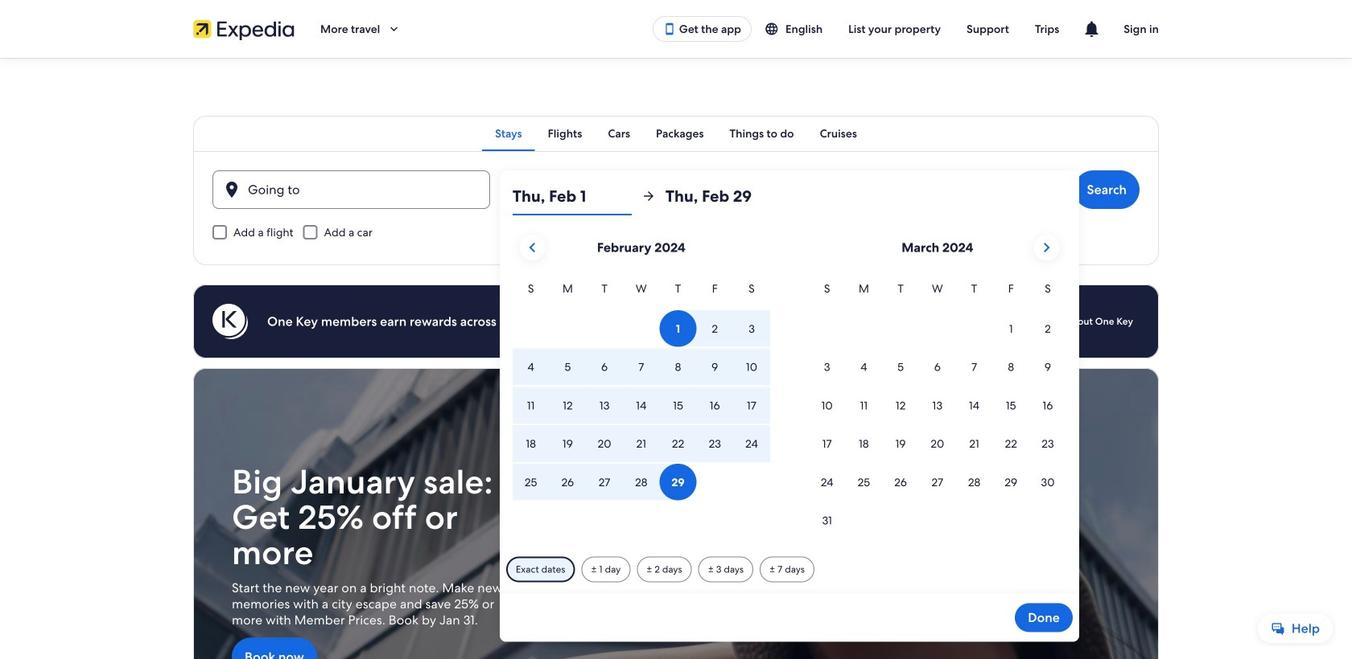 Task type: describe. For each thing, give the bounding box(es) containing it.
download the app button image
[[663, 23, 676, 35]]

more travel image
[[387, 22, 401, 36]]

travel sale activities deals image
[[193, 369, 1159, 660]]

expedia logo image
[[193, 18, 295, 40]]

small image
[[765, 22, 785, 36]]



Task type: vqa. For each thing, say whether or not it's contained in the screenshot.
Download the app button "icon" on the left top of page
yes



Task type: locate. For each thing, give the bounding box(es) containing it.
main content
[[0, 58, 1352, 660]]

directional image
[[641, 189, 656, 204]]

communication center icon image
[[1082, 19, 1101, 39]]

next month image
[[1037, 238, 1056, 258]]

application
[[513, 229, 1066, 541]]

previous month image
[[523, 238, 542, 258]]

tab list
[[193, 116, 1159, 151]]

february 2024 element
[[513, 280, 770, 503]]

march 2024 element
[[809, 280, 1066, 541]]



